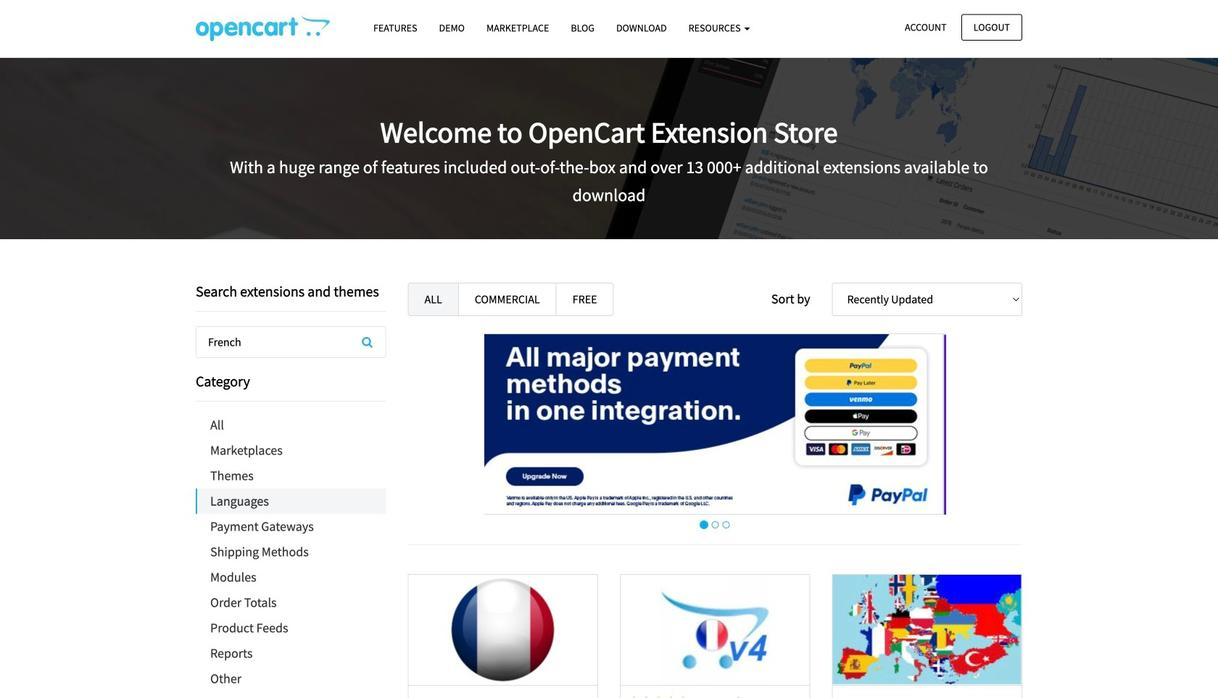 Task type: vqa. For each thing, say whether or not it's contained in the screenshot.
search icon
yes



Task type: describe. For each thing, give the bounding box(es) containing it.
paypal payment gateway image
[[437, 334, 899, 515]]

⭐️⭐️⭐️⭐️⭐️ français | frenc.. image
[[621, 575, 809, 685]]

✔ french language pack v2 and v3.+ - 100% prof.. image
[[409, 575, 597, 685]]

" opencart europa" 1.5.4.1 image
[[833, 575, 1021, 685]]



Task type: locate. For each thing, give the bounding box(es) containing it.
None text field
[[196, 327, 385, 357]]

search image
[[362, 336, 373, 348]]

opencart language  extensions image
[[196, 15, 330, 41]]

node image
[[899, 334, 1218, 517]]



